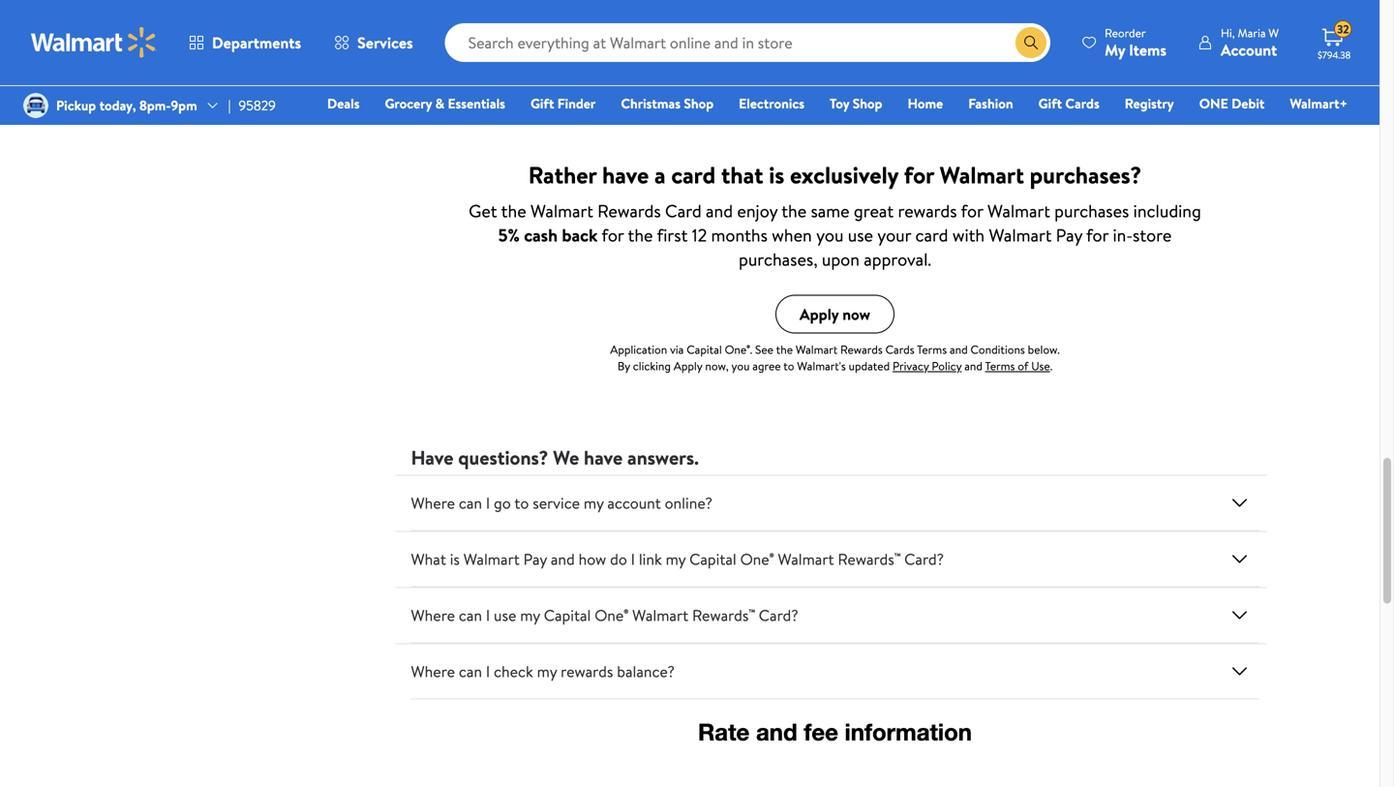 Task type: locate. For each thing, give the bounding box(es) containing it.
christmas
[[621, 94, 681, 113]]

1 vertical spatial where
[[411, 605, 455, 626]]

i for service
[[486, 493, 490, 514]]

1 vertical spatial rewards™
[[693, 605, 755, 626]]

gift finder link
[[522, 93, 605, 114]]

1 gift from the left
[[531, 94, 554, 113]]

walmart+ link
[[1282, 93, 1357, 114]]

capital down online?
[[690, 549, 737, 570]]

one®
[[741, 549, 775, 570], [595, 605, 629, 626]]

card?
[[905, 549, 945, 570], [759, 605, 799, 626]]

hi,
[[1221, 25, 1236, 41]]

can for use
[[459, 605, 482, 626]]

pickup today, 8pm-9pm
[[56, 96, 197, 115]]

$794.38
[[1318, 48, 1351, 62]]

0 vertical spatial card?
[[905, 549, 945, 570]]

i left the check at left bottom
[[486, 661, 490, 682]]

2 gift from the left
[[1039, 94, 1063, 113]]

2 shop from the left
[[853, 94, 883, 113]]

0 vertical spatial capital
[[690, 549, 737, 570]]

shop for toy shop
[[853, 94, 883, 113]]

0 horizontal spatial walmart
[[464, 549, 520, 570]]

shop
[[684, 94, 714, 113], [853, 94, 883, 113]]

where
[[411, 493, 455, 514], [411, 605, 455, 626], [411, 661, 455, 682]]

where down have
[[411, 493, 455, 514]]

&
[[435, 94, 445, 113]]

0 vertical spatial where
[[411, 493, 455, 514]]

services button
[[318, 19, 430, 66]]

95829
[[239, 96, 276, 115]]

3 can from the top
[[459, 661, 482, 682]]

gift left finder
[[531, 94, 554, 113]]

one debit
[[1200, 94, 1265, 113]]

deals
[[327, 94, 360, 113]]

1 vertical spatial can
[[459, 605, 482, 626]]

fashion link
[[960, 93, 1022, 114]]

my
[[584, 493, 604, 514], [666, 549, 686, 570], [520, 605, 540, 626], [537, 661, 557, 682]]

where down what
[[411, 605, 455, 626]]

electronics
[[739, 94, 805, 113]]

9pm
[[171, 96, 197, 115]]

use
[[494, 605, 517, 626]]

questions?
[[458, 444, 549, 471]]

can
[[459, 493, 482, 514], [459, 605, 482, 626], [459, 661, 482, 682]]

do
[[610, 549, 628, 570]]

my
[[1105, 39, 1126, 61]]

0 horizontal spatial capital
[[544, 605, 591, 626]]

can left go
[[459, 493, 482, 514]]

shop right christmas
[[684, 94, 714, 113]]

2 can from the top
[[459, 605, 482, 626]]

where left the check at left bottom
[[411, 661, 455, 682]]

1 horizontal spatial shop
[[853, 94, 883, 113]]

1 horizontal spatial card?
[[905, 549, 945, 570]]

gift left cards
[[1039, 94, 1063, 113]]

one
[[1200, 94, 1229, 113]]

today,
[[99, 96, 136, 115]]

reorder
[[1105, 25, 1146, 41]]

32
[[1338, 21, 1350, 37]]

finder
[[558, 94, 596, 113]]

i left go
[[486, 493, 490, 514]]

where can i check my rewards balance? image
[[1229, 660, 1252, 683]]

where can i go to service my account online?
[[411, 493, 713, 514]]

can for check
[[459, 661, 482, 682]]

to
[[515, 493, 529, 514]]

i
[[486, 493, 490, 514], [631, 549, 635, 570], [486, 605, 490, 626], [486, 661, 490, 682]]

w
[[1269, 25, 1280, 41]]

gift for gift finder
[[531, 94, 554, 113]]

0 vertical spatial can
[[459, 493, 482, 514]]

1 shop from the left
[[684, 94, 714, 113]]

rewards™
[[838, 549, 901, 570], [693, 605, 755, 626]]

debit
[[1232, 94, 1265, 113]]

0 horizontal spatial shop
[[684, 94, 714, 113]]

gift for gift cards
[[1039, 94, 1063, 113]]

search icon image
[[1024, 35, 1039, 50]]

service
[[533, 493, 580, 514]]

my right use
[[520, 605, 540, 626]]

i left use
[[486, 605, 490, 626]]

where for where can i use my capital one® walmart rewards™ card?
[[411, 605, 455, 626]]

walmart
[[464, 549, 520, 570], [778, 549, 835, 570], [633, 605, 689, 626]]

pickup
[[56, 96, 96, 115]]

Search search field
[[445, 23, 1051, 62]]

where for where can i check my rewards balance?
[[411, 661, 455, 682]]

have questions? we have answers.
[[411, 444, 699, 471]]

1 horizontal spatial one®
[[741, 549, 775, 570]]

1 can from the top
[[459, 493, 482, 514]]

home
[[908, 94, 944, 113]]

1 vertical spatial one®
[[595, 605, 629, 626]]

can left use
[[459, 605, 482, 626]]

toy
[[830, 94, 850, 113]]

cards
[[1066, 94, 1100, 113]]

1 horizontal spatial gift
[[1039, 94, 1063, 113]]

0 horizontal spatial card?
[[759, 605, 799, 626]]

1 where from the top
[[411, 493, 455, 514]]

2 vertical spatial can
[[459, 661, 482, 682]]

registry link
[[1117, 93, 1183, 114]]

1 vertical spatial capital
[[544, 605, 591, 626]]

gift
[[531, 94, 554, 113], [1039, 94, 1063, 113]]

|
[[228, 96, 231, 115]]

0 horizontal spatial gift
[[531, 94, 554, 113]]

services
[[358, 32, 413, 53]]

shop right toy
[[853, 94, 883, 113]]

 image
[[23, 93, 48, 118]]

where for where can i go to service my account online?
[[411, 493, 455, 514]]

capital
[[690, 549, 737, 570], [544, 605, 591, 626]]

deals link
[[319, 93, 369, 114]]

1 horizontal spatial rewards™
[[838, 549, 901, 570]]

can left the check at left bottom
[[459, 661, 482, 682]]

my right the check at left bottom
[[537, 661, 557, 682]]

2 where from the top
[[411, 605, 455, 626]]

walmart image
[[31, 27, 157, 58]]

3 where from the top
[[411, 661, 455, 682]]

fashion
[[969, 94, 1014, 113]]

online?
[[665, 493, 713, 514]]

check
[[494, 661, 534, 682]]

we
[[553, 444, 579, 471]]

where can i use my capital one® walmart rewards™ card?
[[411, 605, 799, 626]]

toy shop
[[830, 94, 883, 113]]

walmart+
[[1291, 94, 1348, 113]]

where can i go to service my account online? image
[[1229, 492, 1252, 515]]

capital down the and at left
[[544, 605, 591, 626]]

2 vertical spatial where
[[411, 661, 455, 682]]

grocery
[[385, 94, 432, 113]]

gift cards link
[[1030, 93, 1109, 114]]

christmas shop link
[[612, 93, 723, 114]]



Task type: describe. For each thing, give the bounding box(es) containing it.
shop for christmas shop
[[684, 94, 714, 113]]

pay
[[524, 549, 547, 570]]

my right 'service'
[[584, 493, 604, 514]]

8pm-
[[139, 96, 171, 115]]

essentials
[[448, 94, 506, 113]]

1 vertical spatial card?
[[759, 605, 799, 626]]

maria
[[1238, 25, 1266, 41]]

where can i check my rewards balance?
[[411, 661, 675, 682]]

my right "link"
[[666, 549, 686, 570]]

hi, maria w account
[[1221, 25, 1280, 61]]

0 horizontal spatial rewards™
[[693, 605, 755, 626]]

grocery & essentials
[[385, 94, 506, 113]]

what is walmart pay and how do i link my capital one® walmart rewards™ card?
[[411, 549, 945, 570]]

account
[[1221, 39, 1278, 61]]

gift finder
[[531, 94, 596, 113]]

registry
[[1125, 94, 1175, 113]]

1 horizontal spatial walmart
[[633, 605, 689, 626]]

account
[[608, 493, 661, 514]]

| 95829
[[228, 96, 276, 115]]

is
[[450, 549, 460, 570]]

0 horizontal spatial one®
[[595, 605, 629, 626]]

Walmart Site-Wide search field
[[445, 23, 1051, 62]]

departments button
[[172, 19, 318, 66]]

0 vertical spatial rewards™
[[838, 549, 901, 570]]

how
[[579, 549, 607, 570]]

what is walmart pay and how do i link my capital one® walmart rewards™ card? image
[[1229, 548, 1252, 571]]

have
[[411, 444, 454, 471]]

reorder my items
[[1105, 25, 1167, 61]]

i for rewards
[[486, 661, 490, 682]]

christmas shop
[[621, 94, 714, 113]]

i for capital
[[486, 605, 490, 626]]

items
[[1130, 39, 1167, 61]]

balance?
[[617, 661, 675, 682]]

can for go
[[459, 493, 482, 514]]

toy shop link
[[821, 93, 892, 114]]

gift cards
[[1039, 94, 1100, 113]]

one debit link
[[1191, 93, 1274, 114]]

where can i use my capital one® walmart rewards™ card? image
[[1229, 604, 1252, 627]]

2 horizontal spatial walmart
[[778, 549, 835, 570]]

link
[[639, 549, 662, 570]]

departments
[[212, 32, 301, 53]]

what
[[411, 549, 446, 570]]

answers.
[[628, 444, 699, 471]]

home link
[[899, 93, 952, 114]]

rewards
[[561, 661, 613, 682]]

i right the do
[[631, 549, 635, 570]]

have
[[584, 444, 623, 471]]

and
[[551, 549, 575, 570]]

grocery & essentials link
[[376, 93, 514, 114]]

0 vertical spatial one®
[[741, 549, 775, 570]]

go
[[494, 493, 511, 514]]

electronics link
[[730, 93, 814, 114]]

1 horizontal spatial capital
[[690, 549, 737, 570]]



Task type: vqa. For each thing, say whether or not it's contained in the screenshot.
 Icon
yes



